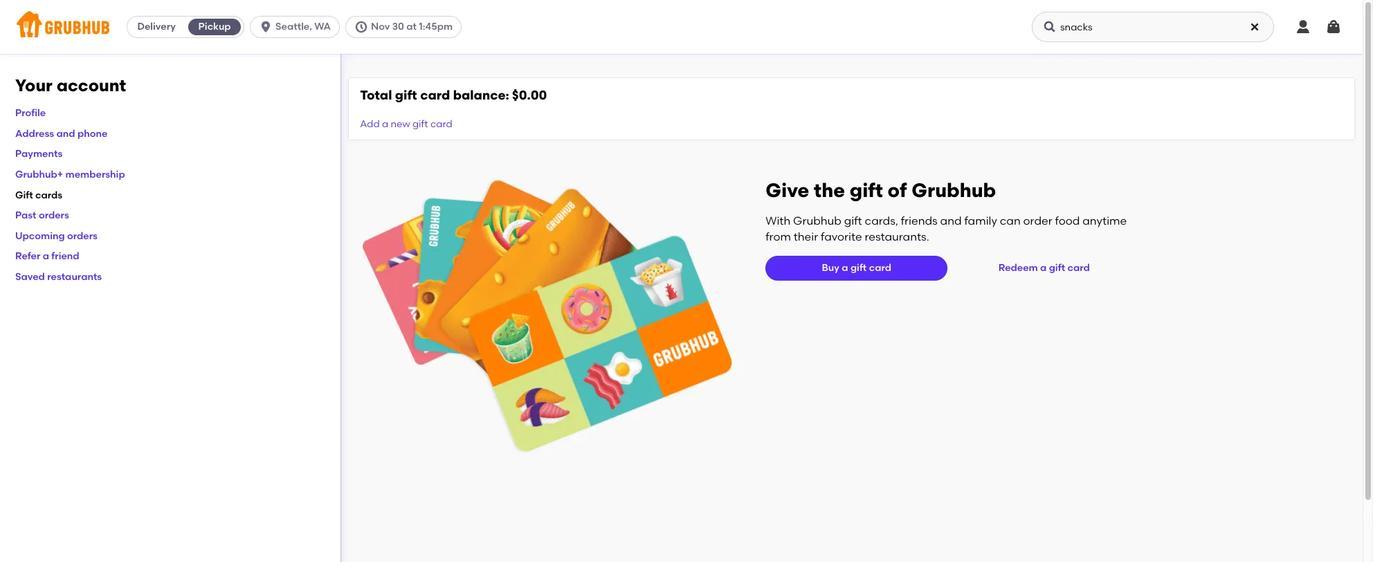 Task type: locate. For each thing, give the bounding box(es) containing it.
grubhub up "their"
[[793, 215, 842, 228]]

0 horizontal spatial grubhub
[[793, 215, 842, 228]]

give the gift of grubhub
[[766, 179, 996, 202]]

$0.00
[[512, 87, 547, 103]]

0 vertical spatial orders
[[39, 210, 69, 222]]

of
[[888, 179, 907, 202]]

cards
[[35, 189, 62, 201]]

orders for past orders
[[39, 210, 69, 222]]

the
[[814, 179, 845, 202]]

a right redeem
[[1040, 262, 1047, 274]]

a right the buy
[[842, 262, 848, 274]]

redeem a gift card button
[[993, 256, 1095, 281]]

balance:
[[453, 87, 509, 103]]

1 vertical spatial and
[[940, 215, 962, 228]]

past
[[15, 210, 36, 222]]

gift right new
[[413, 118, 428, 130]]

orders
[[39, 210, 69, 222], [67, 230, 98, 242]]

add a new gift card
[[360, 118, 452, 130]]

card
[[420, 87, 450, 103], [430, 118, 452, 130], [869, 262, 891, 274], [1068, 262, 1090, 274]]

1 horizontal spatial grubhub
[[912, 179, 996, 202]]

delivery
[[137, 21, 176, 33]]

saved restaurants
[[15, 271, 102, 283]]

grubhub inside with grubhub gift cards, friends and family can order food anytime from their favorite restaurants.
[[793, 215, 842, 228]]

svg image inside nov 30 at 1:45pm button
[[354, 20, 368, 34]]

main navigation navigation
[[0, 0, 1363, 54]]

gift inside with grubhub gift cards, friends and family can order food anytime from their favorite restaurants.
[[844, 215, 862, 228]]

buy
[[822, 262, 840, 274]]

svg image
[[1295, 19, 1312, 35], [259, 20, 273, 34], [354, 20, 368, 34], [1249, 21, 1260, 33]]

favorite
[[821, 230, 862, 243]]

add
[[360, 118, 380, 130]]

seattle, wa button
[[250, 16, 345, 38]]

1 vertical spatial orders
[[67, 230, 98, 242]]

address and phone
[[15, 128, 108, 140]]

card up add a new gift card
[[420, 87, 450, 103]]

nov 30 at 1:45pm button
[[345, 16, 467, 38]]

a
[[382, 118, 388, 130], [43, 251, 49, 263], [842, 262, 848, 274], [1040, 262, 1047, 274]]

gift for redeem a gift card
[[1049, 262, 1065, 274]]

membership
[[65, 169, 125, 181]]

orders up friend
[[67, 230, 98, 242]]

1 horizontal spatial and
[[940, 215, 962, 228]]

order
[[1023, 215, 1052, 228]]

and inside with grubhub gift cards, friends and family can order food anytime from their favorite restaurants.
[[940, 215, 962, 228]]

gift
[[395, 87, 417, 103], [413, 118, 428, 130], [850, 179, 883, 202], [844, 215, 862, 228], [851, 262, 867, 274], [1049, 262, 1065, 274]]

a for refer
[[43, 251, 49, 263]]

gift right redeem
[[1049, 262, 1065, 274]]

phone
[[77, 128, 108, 140]]

a inside buy a gift card link
[[842, 262, 848, 274]]

gift up favorite
[[844, 215, 862, 228]]

past orders
[[15, 210, 69, 222]]

delivery button
[[127, 16, 186, 38]]

1:45pm
[[419, 21, 453, 33]]

0 vertical spatial and
[[56, 128, 75, 140]]

nov
[[371, 21, 390, 33]]

orders for upcoming orders
[[67, 230, 98, 242]]

svg image inside seattle, wa button
[[259, 20, 273, 34]]

card down food
[[1068, 262, 1090, 274]]

gift for with grubhub gift cards, friends and family can order food anytime from their favorite restaurants.
[[844, 215, 862, 228]]

their
[[794, 230, 818, 243]]

gift cards
[[15, 189, 62, 201]]

restaurants.
[[865, 230, 929, 243]]

orders up the upcoming orders
[[39, 210, 69, 222]]

0 horizontal spatial svg image
[[1043, 20, 1057, 34]]

and
[[56, 128, 75, 140], [940, 215, 962, 228]]

profile
[[15, 107, 46, 119]]

and left phone
[[56, 128, 75, 140]]

gift left of
[[850, 179, 883, 202]]

and left family
[[940, 215, 962, 228]]

gift inside button
[[1049, 262, 1065, 274]]

address and phone link
[[15, 128, 108, 140]]

a inside redeem a gift card button
[[1040, 262, 1047, 274]]

with grubhub gift cards, friends and family can order food anytime from their favorite restaurants.
[[766, 215, 1127, 243]]

0 vertical spatial grubhub
[[912, 179, 996, 202]]

upcoming orders link
[[15, 230, 98, 242]]

pickup
[[198, 21, 231, 33]]

a left new
[[382, 118, 388, 130]]

redeem
[[999, 262, 1038, 274]]

a right refer
[[43, 251, 49, 263]]

upcoming orders
[[15, 230, 98, 242]]

refer
[[15, 251, 40, 263]]

a for add
[[382, 118, 388, 130]]

gift right the buy
[[851, 262, 867, 274]]

from
[[766, 230, 791, 243]]

seattle, wa
[[276, 21, 331, 33]]

gift cards link
[[15, 189, 62, 201]]

1 vertical spatial grubhub
[[793, 215, 842, 228]]

svg image
[[1325, 19, 1342, 35], [1043, 20, 1057, 34]]

grubhub up with grubhub gift cards, friends and family can order food anytime from their favorite restaurants.
[[912, 179, 996, 202]]

grubhub
[[912, 179, 996, 202], [793, 215, 842, 228]]



Task type: describe. For each thing, give the bounding box(es) containing it.
friend
[[51, 251, 79, 263]]

food
[[1055, 215, 1080, 228]]

new
[[391, 118, 410, 130]]

nov 30 at 1:45pm
[[371, 21, 453, 33]]

your
[[15, 75, 52, 96]]

redeem a gift card
[[999, 262, 1090, 274]]

1 horizontal spatial svg image
[[1325, 19, 1342, 35]]

family
[[964, 215, 997, 228]]

your account
[[15, 75, 126, 96]]

a for buy
[[842, 262, 848, 274]]

card down restaurants.
[[869, 262, 891, 274]]

saved
[[15, 271, 45, 283]]

30
[[392, 21, 404, 33]]

payments link
[[15, 148, 62, 160]]

wa
[[314, 21, 331, 33]]

past orders link
[[15, 210, 69, 222]]

gift for give the gift of grubhub
[[850, 179, 883, 202]]

restaurants
[[47, 271, 102, 283]]

upcoming
[[15, 230, 65, 242]]

cards,
[[865, 215, 898, 228]]

card down total gift card balance: $0.00
[[430, 118, 452, 130]]

refer a friend link
[[15, 251, 79, 263]]

grubhub+ membership
[[15, 169, 125, 181]]

gift for buy a gift card
[[851, 262, 867, 274]]

gift
[[15, 189, 33, 201]]

anytime
[[1083, 215, 1127, 228]]

with
[[766, 215, 791, 228]]

gift up add a new gift card
[[395, 87, 417, 103]]

refer a friend
[[15, 251, 79, 263]]

card inside button
[[1068, 262, 1090, 274]]

total gift card balance: $0.00
[[360, 87, 547, 103]]

total
[[360, 87, 392, 103]]

seattle,
[[276, 21, 312, 33]]

0 horizontal spatial and
[[56, 128, 75, 140]]

give
[[766, 179, 809, 202]]

account
[[57, 75, 126, 96]]

a for redeem
[[1040, 262, 1047, 274]]

at
[[406, 21, 417, 33]]

grubhub+
[[15, 169, 63, 181]]

buy a gift card link
[[766, 256, 948, 281]]

buy a gift card
[[822, 262, 891, 274]]

address
[[15, 128, 54, 140]]

payments
[[15, 148, 62, 160]]

profile link
[[15, 107, 46, 119]]

grubhub+ membership link
[[15, 169, 125, 181]]

saved restaurants link
[[15, 271, 102, 283]]

gift card image
[[363, 179, 732, 454]]

friends
[[901, 215, 938, 228]]

Search for food, convenience, alcohol... search field
[[1032, 12, 1274, 42]]

pickup button
[[186, 16, 244, 38]]

can
[[1000, 215, 1021, 228]]



Task type: vqa. For each thing, say whether or not it's contained in the screenshot.
FIND
no



